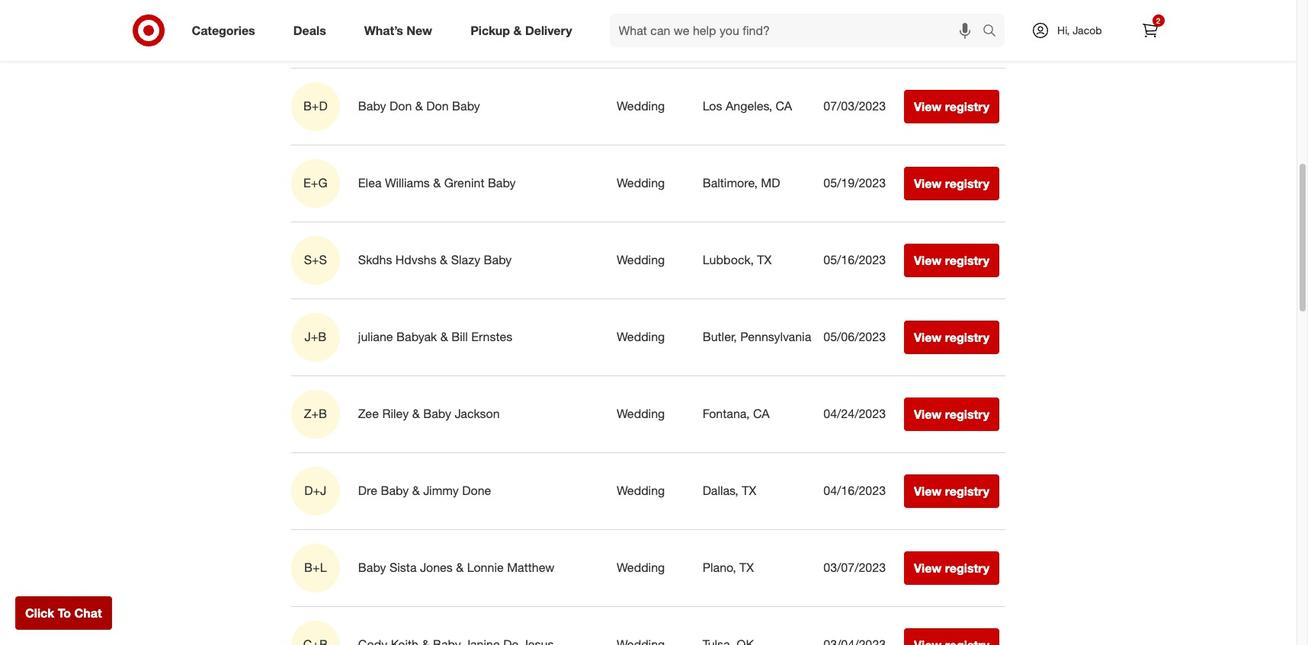 Task type: vqa. For each thing, say whether or not it's contained in the screenshot.
1st from
no



Task type: locate. For each thing, give the bounding box(es) containing it.
registry for 03/07/2023
[[945, 561, 990, 576]]

& for leslie
[[441, 22, 449, 37]]

babyak for juliane
[[397, 330, 437, 345]]

baby don & don baby
[[358, 99, 480, 114]]

search button
[[976, 14, 1013, 50]]

registry
[[945, 22, 990, 37], [945, 99, 990, 114], [945, 176, 990, 191], [945, 253, 990, 268], [945, 330, 990, 345], [945, 407, 990, 422], [945, 484, 990, 499], [945, 561, 990, 576]]

wedding for lubbock, tx
[[617, 253, 665, 268]]

0 vertical spatial babyak
[[397, 22, 438, 37]]

view right 04/24/2023
[[914, 407, 942, 422]]

05/19/2023
[[824, 176, 886, 191]]

1 wedding from the top
[[617, 22, 665, 37]]

pennsylvania
[[740, 330, 811, 345]]

3 wedding from the top
[[617, 176, 665, 191]]

leslie
[[452, 22, 484, 37]]

view for 04/24/2023
[[914, 407, 942, 422]]

babyak
[[397, 22, 438, 37], [397, 330, 437, 345]]

0 horizontal spatial don
[[390, 99, 412, 114]]

05/06/2023
[[824, 330, 886, 345]]

6 view registry link from the top
[[904, 398, 1000, 431]]

view for 05/06/2023
[[914, 330, 942, 345]]

4 view from the top
[[914, 253, 942, 268]]

grenint
[[444, 176, 484, 191]]

6 view registry from the top
[[914, 407, 990, 422]]

view registry link
[[904, 13, 1000, 46], [904, 90, 1000, 123], [904, 167, 1000, 200], [904, 244, 1000, 277], [904, 321, 1000, 354], [904, 398, 1000, 431], [904, 475, 1000, 508], [904, 552, 1000, 585]]

view right 03/07/2023
[[914, 561, 942, 576]]

don
[[390, 99, 412, 114], [426, 99, 449, 114]]

8 view registry from the top
[[914, 561, 990, 576]]

3 view registry from the top
[[914, 176, 990, 191]]

jimmy
[[423, 484, 459, 499]]

tx for dallas, tx
[[742, 484, 756, 499]]

2 view registry from the top
[[914, 99, 990, 114]]

what's
[[364, 23, 403, 38]]

7 wedding from the top
[[617, 484, 665, 499]]

view
[[914, 22, 942, 37], [914, 99, 942, 114], [914, 176, 942, 191], [914, 253, 942, 268], [914, 330, 942, 345], [914, 407, 942, 422], [914, 484, 942, 499], [914, 561, 942, 576]]

hi,
[[1057, 24, 1070, 37]]

& left the jimmy
[[412, 484, 420, 499]]

view right 04/16/2023
[[914, 484, 942, 499]]

wedding for baltimore, md
[[617, 176, 665, 191]]

0 horizontal spatial ca
[[753, 407, 770, 422]]

slazy
[[451, 253, 480, 268]]

j+l
[[305, 22, 326, 37]]

6 view from the top
[[914, 407, 942, 422]]

7 view registry from the top
[[914, 484, 990, 499]]

tx right plano,
[[740, 561, 754, 576]]

registry for 05/06/2023
[[945, 330, 990, 345]]

chat
[[74, 606, 102, 621]]

austin, tx
[[703, 22, 757, 37]]

view registry link for 05/06/2023
[[904, 321, 1000, 354]]

dallas,
[[703, 484, 739, 499]]

view right 05/06/2023
[[914, 330, 942, 345]]

new
[[407, 23, 432, 38]]

8 view from the top
[[914, 561, 942, 576]]

2
[[1156, 16, 1161, 25]]

babyak for james
[[397, 22, 438, 37]]

& left leslie
[[441, 22, 449, 37]]

los angeles, ca
[[703, 99, 792, 114]]

dre baby & jimmy done
[[358, 484, 491, 499]]

butler, pennsylvania
[[703, 330, 811, 345]]

click
[[25, 606, 54, 621]]

dallas, tx
[[703, 484, 756, 499]]

1 view from the top
[[914, 22, 942, 37]]

wedding for butler, pennsylvania
[[617, 330, 665, 345]]

baltimore, md
[[703, 176, 780, 191]]

tx right austin,
[[743, 22, 757, 37]]

lubbock, tx
[[703, 253, 772, 268]]

view right 07/03/2023
[[914, 99, 942, 114]]

03/07/2023
[[824, 561, 886, 576]]

& for baby
[[412, 407, 420, 422]]

registry for 04/16/2023
[[945, 484, 990, 499]]

tx right lubbock,
[[757, 253, 772, 268]]

matthew
[[507, 561, 555, 576]]

e+g
[[303, 176, 328, 191]]

04/16/2023
[[824, 484, 886, 499]]

md
[[761, 176, 780, 191]]

& for grenint
[[433, 176, 441, 191]]

zee
[[358, 407, 379, 422]]

tx right dallas,
[[742, 484, 756, 499]]

dre
[[358, 484, 377, 499]]

3 registry from the top
[[945, 176, 990, 191]]

view registry link for 03/07/2023
[[904, 552, 1000, 585]]

tx
[[743, 22, 757, 37], [757, 253, 772, 268], [742, 484, 756, 499], [740, 561, 754, 576]]

8 registry from the top
[[945, 561, 990, 576]]

registry for 07/03/2023
[[945, 99, 990, 114]]

1 horizontal spatial don
[[426, 99, 449, 114]]

7 view from the top
[[914, 484, 942, 499]]

1 horizontal spatial ca
[[776, 99, 792, 114]]

view right 05/19/2023
[[914, 176, 942, 191]]

delivery
[[525, 23, 572, 38]]

& right riley
[[412, 407, 420, 422]]

8 view registry link from the top
[[904, 552, 1000, 585]]

baby
[[358, 99, 386, 114], [452, 99, 480, 114], [488, 176, 516, 191], [484, 253, 512, 268], [423, 407, 451, 422], [381, 484, 409, 499], [358, 561, 386, 576]]

baby sista jones & lonnie matthew
[[358, 561, 555, 576]]

5 view registry link from the top
[[904, 321, 1000, 354]]

& for jimmy
[[412, 484, 420, 499]]

& left bill
[[440, 330, 448, 345]]

3 view from the top
[[914, 176, 942, 191]]

austin,
[[703, 22, 740, 37]]

wedding
[[617, 22, 665, 37], [617, 99, 665, 114], [617, 176, 665, 191], [617, 253, 665, 268], [617, 330, 665, 345], [617, 407, 665, 422], [617, 484, 665, 499], [617, 561, 665, 576]]

5 view from the top
[[914, 330, 942, 345]]

1 registry from the top
[[945, 22, 990, 37]]

view registry for 05/06/2023
[[914, 330, 990, 345]]

los
[[703, 99, 722, 114]]

ca right angeles,
[[776, 99, 792, 114]]

& for don
[[415, 99, 423, 114]]

1 vertical spatial ca
[[753, 407, 770, 422]]

2 wedding from the top
[[617, 99, 665, 114]]

7 registry from the top
[[945, 484, 990, 499]]

2 view from the top
[[914, 99, 942, 114]]

&
[[441, 22, 449, 37], [513, 23, 522, 38], [415, 99, 423, 114], [433, 176, 441, 191], [440, 253, 448, 268], [440, 330, 448, 345], [412, 407, 420, 422], [412, 484, 420, 499], [456, 561, 464, 576]]

& left grenint
[[433, 176, 441, 191]]

& left slazy on the left top
[[440, 253, 448, 268]]

angeles,
[[726, 99, 772, 114]]

4 view registry link from the top
[[904, 244, 1000, 277]]

view left search
[[914, 22, 942, 37]]

duran
[[487, 22, 520, 37]]

tx for austin, tx
[[743, 22, 757, 37]]

0 vertical spatial ca
[[776, 99, 792, 114]]

skdhs
[[358, 253, 392, 268]]

4 registry from the top
[[945, 253, 990, 268]]

view right 05/16/2023
[[914, 253, 942, 268]]

view registry for 04/24/2023
[[914, 407, 990, 422]]

& down new
[[415, 99, 423, 114]]

6 registry from the top
[[945, 407, 990, 422]]

categories link
[[179, 14, 274, 47]]

ca right fontana,
[[753, 407, 770, 422]]

registry for 04/24/2023
[[945, 407, 990, 422]]

jackson
[[455, 407, 500, 422]]

to
[[58, 606, 71, 621]]

pickup & delivery
[[471, 23, 572, 38]]

5 view registry from the top
[[914, 330, 990, 345]]

jones
[[420, 561, 453, 576]]

1 vertical spatial babyak
[[397, 330, 437, 345]]

8 wedding from the top
[[617, 561, 665, 576]]

5 registry from the top
[[945, 330, 990, 345]]

view registry link for 05/19/2023
[[904, 167, 1000, 200]]

view registry link for 04/16/2023
[[904, 475, 1000, 508]]

view registry
[[914, 22, 990, 37], [914, 99, 990, 114], [914, 176, 990, 191], [914, 253, 990, 268], [914, 330, 990, 345], [914, 407, 990, 422], [914, 484, 990, 499], [914, 561, 990, 576]]

2 registry from the top
[[945, 99, 990, 114]]

4 wedding from the top
[[617, 253, 665, 268]]

b+d
[[303, 99, 328, 114]]

7 view registry link from the top
[[904, 475, 1000, 508]]

what's new link
[[351, 14, 451, 47]]

view for 03/07/2023
[[914, 561, 942, 576]]

ca
[[776, 99, 792, 114], [753, 407, 770, 422]]

click to chat button
[[15, 597, 112, 631]]

3 view registry link from the top
[[904, 167, 1000, 200]]

registry for 05/19/2023
[[945, 176, 990, 191]]

6 wedding from the top
[[617, 407, 665, 422]]

williams
[[385, 176, 430, 191]]

2 view registry link from the top
[[904, 90, 1000, 123]]

5 wedding from the top
[[617, 330, 665, 345]]

view for 05/19/2023
[[914, 176, 942, 191]]

jacob
[[1073, 24, 1102, 37]]

& right jones
[[456, 561, 464, 576]]

4 view registry from the top
[[914, 253, 990, 268]]



Task type: describe. For each thing, give the bounding box(es) containing it.
tx for lubbock, tx
[[757, 253, 772, 268]]

done
[[462, 484, 491, 499]]

plano, tx
[[703, 561, 754, 576]]

deals
[[293, 23, 326, 38]]

wedding for dallas, tx
[[617, 484, 665, 499]]

wedding for los angeles, ca
[[617, 99, 665, 114]]

hi, jacob
[[1057, 24, 1102, 37]]

skdhs hdvshs & slazy baby
[[358, 253, 512, 268]]

s+s
[[304, 253, 327, 268]]

07/03/2023
[[824, 99, 886, 114]]

wedding for plano, tx
[[617, 561, 665, 576]]

categories
[[192, 23, 255, 38]]

j+b
[[305, 330, 327, 345]]

d+j
[[304, 484, 327, 499]]

04/24/2023
[[824, 407, 886, 422]]

1 view registry from the top
[[914, 22, 990, 37]]

wedding for austin, tx
[[617, 22, 665, 37]]

pickup
[[471, 23, 510, 38]]

bill
[[451, 330, 468, 345]]

tx for plano, tx
[[740, 561, 754, 576]]

hdvshs
[[396, 253, 437, 268]]

riley
[[382, 407, 409, 422]]

view for 05/16/2023
[[914, 253, 942, 268]]

juliane babyak & bill ernstes
[[358, 330, 513, 345]]

What can we help you find? suggestions appear below search field
[[610, 14, 987, 47]]

wedding for fontana, ca
[[617, 407, 665, 422]]

james
[[358, 22, 394, 37]]

registry for 05/16/2023
[[945, 253, 990, 268]]

2 link
[[1133, 14, 1167, 47]]

pickup & delivery link
[[458, 14, 591, 47]]

& for bill
[[440, 330, 448, 345]]

view registry link for 07/03/2023
[[904, 90, 1000, 123]]

view for 07/03/2023
[[914, 99, 942, 114]]

sista
[[390, 561, 417, 576]]

baltimore,
[[703, 176, 758, 191]]

elea
[[358, 176, 382, 191]]

butler,
[[703, 330, 737, 345]]

lonnie
[[467, 561, 504, 576]]

juliane
[[358, 330, 393, 345]]

view registry link for 04/24/2023
[[904, 398, 1000, 431]]

view registry for 07/03/2023
[[914, 99, 990, 114]]

fontana, ca
[[703, 407, 770, 422]]

click to chat
[[25, 606, 102, 621]]

deals link
[[280, 14, 345, 47]]

ernstes
[[471, 330, 513, 345]]

fontana,
[[703, 407, 750, 422]]

view registry for 05/16/2023
[[914, 253, 990, 268]]

search
[[976, 24, 1013, 39]]

1 don from the left
[[390, 99, 412, 114]]

b+l
[[304, 561, 327, 576]]

view registry for 04/16/2023
[[914, 484, 990, 499]]

1 view registry link from the top
[[904, 13, 1000, 46]]

plano,
[[703, 561, 736, 576]]

2 don from the left
[[426, 99, 449, 114]]

james babyak & leslie duran
[[358, 22, 520, 37]]

view registry for 03/07/2023
[[914, 561, 990, 576]]

& for slazy
[[440, 253, 448, 268]]

zee riley & baby jackson
[[358, 407, 500, 422]]

05/16/2023
[[824, 253, 886, 268]]

view registry link for 05/16/2023
[[904, 244, 1000, 277]]

lubbock,
[[703, 253, 754, 268]]

elea williams & grenint baby
[[358, 176, 516, 191]]

what's new
[[364, 23, 432, 38]]

z+b
[[304, 407, 327, 422]]

view registry for 05/19/2023
[[914, 176, 990, 191]]

view for 04/16/2023
[[914, 484, 942, 499]]

& right pickup
[[513, 23, 522, 38]]



